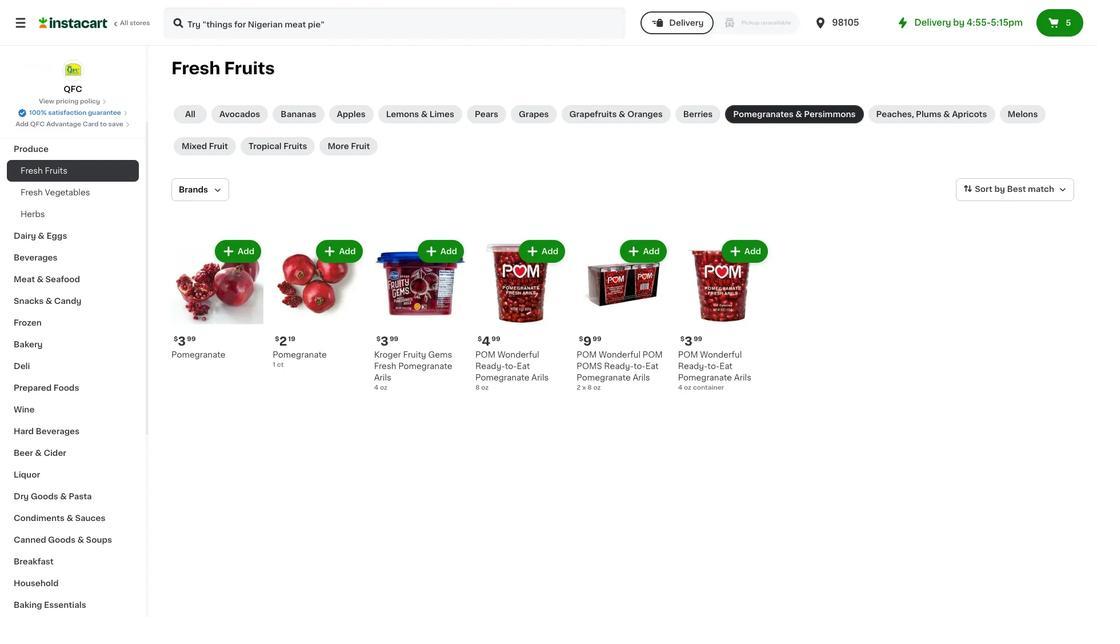 Task type: vqa. For each thing, say whether or not it's contained in the screenshot.


Task type: locate. For each thing, give the bounding box(es) containing it.
5 99 from the left
[[694, 336, 702, 342]]

1 horizontal spatial wonderful
[[599, 351, 641, 359]]

$ 3 99 for pom wonderful ready-to-eat pomegranate arils
[[680, 336, 702, 348]]

99 for oz
[[390, 336, 398, 342]]

2 horizontal spatial eat
[[720, 362, 733, 370]]

2 pom from the left
[[577, 351, 597, 359]]

3 eat from the left
[[720, 362, 733, 370]]

3 for pom wonderful ready-to-eat pomegranate arils
[[685, 336, 693, 348]]

2 99 from the left
[[492, 336, 500, 342]]

pears
[[475, 110, 498, 118]]

1 horizontal spatial 3
[[381, 336, 389, 348]]

oz right x
[[593, 385, 601, 391]]

goods up condiments
[[31, 493, 58, 501]]

dry
[[14, 493, 29, 501]]

ready- inside pom wonderful ready-to-eat pomegranate arils 4 oz container
[[678, 362, 708, 370]]

wonderful inside pom wonderful ready-to-eat pomegranate arils 8 oz
[[497, 351, 539, 359]]

fruit for mixed fruit
[[209, 142, 228, 150]]

lemons & limes
[[386, 110, 454, 118]]

pomegranate 1 ct
[[273, 351, 327, 368]]

4 left container
[[678, 385, 682, 391]]

berries link
[[675, 105, 721, 123]]

hard beverages link
[[7, 421, 139, 442]]

1 horizontal spatial 4
[[482, 336, 490, 348]]

eat
[[517, 362, 530, 370], [646, 362, 659, 370], [720, 362, 733, 370]]

3 pom from the left
[[643, 351, 663, 359]]

0 horizontal spatial delivery
[[669, 19, 704, 27]]

0 horizontal spatial $ 3 99
[[174, 336, 196, 348]]

wonderful up container
[[700, 351, 742, 359]]

eat inside pom wonderful ready-to-eat pomegranate arils 4 oz container
[[720, 362, 733, 370]]

fruit inside 'link'
[[209, 142, 228, 150]]

match
[[1028, 185, 1054, 193]]

2 arils from the left
[[633, 374, 650, 382]]

qfc down 100%
[[30, 121, 45, 127]]

plums
[[916, 110, 942, 118]]

2 left x
[[577, 385, 581, 391]]

4 product group from the left
[[475, 238, 568, 393]]

& left eggs on the top of page
[[38, 232, 45, 240]]

1 horizontal spatial qfc
[[64, 85, 82, 93]]

4 up pom wonderful ready-to-eat pomegranate arils 8 oz
[[482, 336, 490, 348]]

2 $ 3 99 from the left
[[376, 336, 398, 348]]

2 horizontal spatial $ 3 99
[[680, 336, 702, 348]]

4 inside pom wonderful ready-to-eat pomegranate arils 4 oz container
[[678, 385, 682, 391]]

99 for pomegranate
[[593, 336, 601, 342]]

oranges
[[627, 110, 663, 118]]

100% satisfaction guarantee button
[[18, 106, 128, 118]]

pom for 4
[[475, 351, 495, 359]]

0 vertical spatial fruits
[[224, 60, 275, 77]]

pom inside pom wonderful ready-to-eat pomegranate arils 4 oz container
[[678, 351, 698, 359]]

add for pomegranate 1 ct
[[339, 247, 356, 255]]

pom wonderful ready-to-eat pomegranate arils 4 oz container
[[678, 351, 751, 391]]

4 $ from the left
[[579, 336, 583, 342]]

gems
[[428, 351, 452, 359]]

1 horizontal spatial fruits
[[224, 60, 275, 77]]

beverages link
[[7, 247, 139, 269]]

0 horizontal spatial fruits
[[45, 167, 67, 175]]

2 to- from the left
[[634, 362, 646, 370]]

2 left 19
[[279, 336, 287, 348]]

satisfaction
[[48, 110, 86, 116]]

2 8 from the left
[[588, 385, 592, 391]]

prepared foods link
[[7, 377, 139, 399]]

meat & seafood link
[[7, 269, 139, 290]]

1 vertical spatial qfc
[[30, 121, 45, 127]]

eggs
[[46, 232, 67, 240]]

0 horizontal spatial 2
[[279, 336, 287, 348]]

oz down $ 4 99
[[481, 385, 489, 391]]

wonderful up poms at bottom right
[[599, 351, 641, 359]]

3 $ 3 99 from the left
[[680, 336, 702, 348]]

stores
[[130, 20, 150, 26]]

& left oranges
[[619, 110, 625, 118]]

grapes
[[519, 110, 549, 118]]

2 ready- from the left
[[604, 362, 634, 370]]

wonderful down $ 4 99
[[497, 351, 539, 359]]

99 for 4
[[694, 336, 702, 342]]

& left persimmons
[[796, 110, 802, 118]]

snacks
[[14, 297, 44, 305]]

by inside best match sort by field
[[995, 185, 1005, 193]]

1 fruit from the left
[[209, 142, 228, 150]]

3 for pomegranate
[[178, 336, 186, 348]]

5 $ from the left
[[376, 336, 381, 342]]

0 horizontal spatial to-
[[505, 362, 517, 370]]

0 vertical spatial all
[[120, 20, 128, 26]]

add button for pomegranate
[[621, 241, 666, 262]]

ct
[[277, 362, 284, 368]]

3 arils from the left
[[374, 374, 391, 382]]

lists
[[32, 61, 52, 69]]

add button for 4
[[723, 241, 767, 262]]

best
[[1007, 185, 1026, 193]]

all
[[120, 20, 128, 26], [185, 110, 195, 118]]

2 horizontal spatial ready-
[[678, 362, 708, 370]]

& right beer
[[35, 449, 42, 457]]

2 3 from the left
[[381, 336, 389, 348]]

deli
[[14, 362, 30, 370]]

wonderful for 9
[[599, 351, 641, 359]]

grapefruits
[[569, 110, 617, 118]]

1 3 from the left
[[178, 336, 186, 348]]

baking essentials link
[[7, 594, 139, 616]]

4:55-
[[967, 18, 991, 27]]

avocados
[[219, 110, 260, 118]]

$ inside $ 2 19
[[275, 336, 279, 342]]

2 fruit from the left
[[351, 142, 370, 150]]

frozen
[[14, 319, 42, 327]]

grapes link
[[511, 105, 557, 123]]

99 inside $ 9 99
[[593, 336, 601, 342]]

vegetables
[[45, 189, 90, 197]]

dairy & eggs
[[14, 232, 67, 240]]

sort by
[[975, 185, 1005, 193]]

3 wonderful from the left
[[700, 351, 742, 359]]

2 horizontal spatial to-
[[708, 362, 720, 370]]

0 horizontal spatial eat
[[517, 362, 530, 370]]

1 horizontal spatial 8
[[588, 385, 592, 391]]

99 inside $ 4 99
[[492, 336, 500, 342]]

container
[[693, 385, 724, 391]]

$ inside $ 4 99
[[478, 336, 482, 342]]

$ 2 19
[[275, 336, 295, 348]]

8 right x
[[588, 385, 592, 391]]

fruity
[[403, 351, 426, 359]]

None search field
[[163, 7, 626, 39]]

1 vertical spatial by
[[995, 185, 1005, 193]]

beverages up cider
[[36, 427, 79, 435]]

0 horizontal spatial by
[[953, 18, 965, 27]]

0 horizontal spatial fresh fruits
[[21, 167, 67, 175]]

to-
[[505, 362, 517, 370], [634, 362, 646, 370], [708, 362, 720, 370]]

by inside delivery by 4:55-5:15pm link
[[953, 18, 965, 27]]

& for persimmons
[[796, 110, 802, 118]]

3 add button from the left
[[419, 241, 463, 262]]

& inside 'link'
[[38, 232, 45, 240]]

pomegranate inside kroger fruity gems fresh pomegranate arils 4 oz
[[398, 362, 452, 370]]

fruits up avocados link
[[224, 60, 275, 77]]

2 horizontal spatial 3
[[685, 336, 693, 348]]

wonderful inside pom wonderful ready-to-eat pomegranate arils 4 oz container
[[700, 351, 742, 359]]

dairy & eggs link
[[7, 225, 139, 247]]

& for seafood
[[37, 275, 43, 283]]

ready- down $ 4 99
[[475, 362, 505, 370]]

mixed
[[182, 142, 207, 150]]

2 horizontal spatial wonderful
[[700, 351, 742, 359]]

2 add button from the left
[[317, 241, 362, 262]]

0 horizontal spatial 8
[[475, 385, 480, 391]]

1 horizontal spatial ready-
[[604, 362, 634, 370]]

1 horizontal spatial fruit
[[351, 142, 370, 150]]

1 vertical spatial goods
[[48, 536, 76, 544]]

all left stores
[[120, 20, 128, 26]]

dry goods & pasta
[[14, 493, 92, 501]]

brands button
[[171, 178, 229, 201]]

meat
[[14, 275, 35, 283]]

1 $ 3 99 from the left
[[174, 336, 196, 348]]

2 horizontal spatial 4
[[678, 385, 682, 391]]

fruit right mixed
[[209, 142, 228, 150]]

1 vertical spatial fresh fruits
[[21, 167, 67, 175]]

& left sauces at the left
[[66, 514, 73, 522]]

4 99 from the left
[[390, 336, 398, 342]]

1 arils from the left
[[531, 374, 549, 382]]

fresh fruits up fresh vegetables
[[21, 167, 67, 175]]

1 vertical spatial fruits
[[284, 142, 307, 150]]

canned goods & soups link
[[7, 529, 139, 551]]

pom wonderful pom poms ready-to-eat pomegranate arils 2 x 8 oz
[[577, 351, 663, 391]]

pom for 3
[[678, 351, 698, 359]]

3
[[178, 336, 186, 348], [381, 336, 389, 348], [685, 336, 693, 348]]

4 arils from the left
[[734, 374, 751, 382]]

beverages down the dairy & eggs
[[14, 254, 57, 262]]

0 vertical spatial fresh fruits
[[171, 60, 275, 77]]

& for limes
[[421, 110, 428, 118]]

by right sort
[[995, 185, 1005, 193]]

$ 3 99
[[174, 336, 196, 348], [376, 336, 398, 348], [680, 336, 702, 348]]

to- inside pom wonderful ready-to-eat pomegranate arils 4 oz container
[[708, 362, 720, 370]]

$ for pomegranate
[[579, 336, 583, 342]]

qfc up "view pricing policy" "link"
[[64, 85, 82, 93]]

0 vertical spatial 2
[[279, 336, 287, 348]]

hard
[[14, 427, 34, 435]]

apples
[[337, 110, 366, 118]]

& for oranges
[[619, 110, 625, 118]]

wonderful inside "pom wonderful pom poms ready-to-eat pomegranate arils 2 x 8 oz"
[[599, 351, 641, 359]]

eat for 4
[[517, 362, 530, 370]]

product group
[[171, 238, 264, 361], [273, 238, 365, 370], [374, 238, 466, 393], [475, 238, 568, 393], [577, 238, 669, 393], [678, 238, 770, 393]]

ready- inside pom wonderful ready-to-eat pomegranate arils 8 oz
[[475, 362, 505, 370]]

fresh fruits up avocados link
[[171, 60, 275, 77]]

6 $ from the left
[[680, 336, 685, 342]]

& left limes
[[421, 110, 428, 118]]

0 horizontal spatial ready-
[[475, 362, 505, 370]]

liquor link
[[7, 464, 139, 486]]

oz inside pom wonderful ready-to-eat pomegranate arils 8 oz
[[481, 385, 489, 391]]

fresh up herbs
[[21, 189, 43, 197]]

1 wonderful from the left
[[497, 351, 539, 359]]

pomegranates
[[733, 110, 794, 118]]

0 horizontal spatial fruit
[[209, 142, 228, 150]]

fresh down produce
[[21, 167, 43, 175]]

5 product group from the left
[[577, 238, 669, 393]]

3 99 from the left
[[593, 336, 601, 342]]

4 down kroger
[[374, 385, 378, 391]]

thanksgiving link
[[7, 117, 139, 138]]

0 vertical spatial goods
[[31, 493, 58, 501]]

ready- up container
[[678, 362, 708, 370]]

98105
[[832, 18, 859, 27]]

eat inside pom wonderful ready-to-eat pomegranate arils 8 oz
[[517, 362, 530, 370]]

0 vertical spatial beverages
[[14, 254, 57, 262]]

recipes link
[[7, 95, 139, 117]]

& right meat
[[37, 275, 43, 283]]

& inside "link"
[[37, 275, 43, 283]]

tropical fruits
[[249, 142, 307, 150]]

& left soups
[[77, 536, 84, 544]]

pomegranate inside "pom wonderful pom poms ready-to-eat pomegranate arils 2 x 8 oz"
[[577, 374, 631, 382]]

3 ready- from the left
[[678, 362, 708, 370]]

peaches, plums & apricots link
[[868, 105, 995, 123]]

5
[[1066, 19, 1071, 27]]

1 pom from the left
[[475, 351, 495, 359]]

it
[[50, 38, 56, 46]]

wonderful for 3
[[700, 351, 742, 359]]

1 horizontal spatial all
[[185, 110, 195, 118]]

ready- right poms at bottom right
[[604, 362, 634, 370]]

fruit right more
[[351, 142, 370, 150]]

3 $ from the left
[[478, 336, 482, 342]]

3 3 from the left
[[685, 336, 693, 348]]

1 99 from the left
[[187, 336, 196, 342]]

4
[[482, 336, 490, 348], [374, 385, 378, 391], [678, 385, 682, 391]]

goods inside canned goods & soups link
[[48, 536, 76, 544]]

1 vertical spatial 2
[[577, 385, 581, 391]]

beverages
[[14, 254, 57, 262], [36, 427, 79, 435]]

0 horizontal spatial all
[[120, 20, 128, 26]]

8 down $ 4 99
[[475, 385, 480, 391]]

1 horizontal spatial to-
[[634, 362, 646, 370]]

4 pom from the left
[[678, 351, 698, 359]]

more fruit
[[328, 142, 370, 150]]

1 product group from the left
[[171, 238, 264, 361]]

1 8 from the left
[[475, 385, 480, 391]]

poms
[[577, 362, 602, 370]]

2 wonderful from the left
[[599, 351, 641, 359]]

0 horizontal spatial qfc
[[30, 121, 45, 127]]

delivery by 4:55-5:15pm
[[914, 18, 1023, 27]]

wonderful for 4
[[497, 351, 539, 359]]

delivery inside button
[[669, 19, 704, 27]]

all up mixed
[[185, 110, 195, 118]]

& left candy
[[46, 297, 52, 305]]

fruits right 'tropical' at left
[[284, 142, 307, 150]]

2 eat from the left
[[646, 362, 659, 370]]

6 add button from the left
[[723, 241, 767, 262]]

3 oz from the left
[[380, 385, 387, 391]]

4 add button from the left
[[520, 241, 564, 262]]

goods inside dry goods & pasta link
[[31, 493, 58, 501]]

2 $ from the left
[[275, 336, 279, 342]]

goods
[[31, 493, 58, 501], [48, 536, 76, 544]]

all for all stores
[[120, 20, 128, 26]]

2 vertical spatial fruits
[[45, 167, 67, 175]]

3 to- from the left
[[708, 362, 720, 370]]

arils inside pom wonderful ready-to-eat pomegranate arils 4 oz container
[[734, 374, 751, 382]]

peaches, plums & apricots
[[876, 110, 987, 118]]

2 horizontal spatial fruits
[[284, 142, 307, 150]]

2 oz from the left
[[593, 385, 601, 391]]

0 horizontal spatial wonderful
[[497, 351, 539, 359]]

1 oz from the left
[[481, 385, 489, 391]]

0 horizontal spatial 4
[[374, 385, 378, 391]]

pom inside pom wonderful ready-to-eat pomegranate arils 8 oz
[[475, 351, 495, 359]]

melons
[[1008, 110, 1038, 118]]

fruit
[[209, 142, 228, 150], [351, 142, 370, 150]]

1 vertical spatial all
[[185, 110, 195, 118]]

1 eat from the left
[[517, 362, 530, 370]]

0 horizontal spatial 3
[[178, 336, 186, 348]]

oz left container
[[684, 385, 691, 391]]

5 button
[[1037, 9, 1083, 37]]

goods down condiments & sauces
[[48, 536, 76, 544]]

& for eggs
[[38, 232, 45, 240]]

1 horizontal spatial by
[[995, 185, 1005, 193]]

19
[[288, 336, 295, 342]]

1 horizontal spatial $ 3 99
[[376, 336, 398, 348]]

98105 button
[[814, 7, 882, 39]]

snacks & candy
[[14, 297, 81, 305]]

1 ready- from the left
[[475, 362, 505, 370]]

$ inside $ 9 99
[[579, 336, 583, 342]]

by
[[953, 18, 965, 27], [995, 185, 1005, 193]]

fruits up fresh vegetables
[[45, 167, 67, 175]]

by left 4:55-
[[953, 18, 965, 27]]

9
[[583, 336, 592, 348]]

2 product group from the left
[[273, 238, 365, 370]]

1 to- from the left
[[505, 362, 517, 370]]

fresh inside kroger fruity gems fresh pomegranate arils 4 oz
[[374, 362, 396, 370]]

0 vertical spatial by
[[953, 18, 965, 27]]

1 horizontal spatial fresh fruits
[[171, 60, 275, 77]]

to- inside pom wonderful ready-to-eat pomegranate arils 8 oz
[[505, 362, 517, 370]]

oz down kroger
[[380, 385, 387, 391]]

4 oz from the left
[[684, 385, 691, 391]]

1 horizontal spatial delivery
[[914, 18, 951, 27]]

1 horizontal spatial 2
[[577, 385, 581, 391]]

arils
[[531, 374, 549, 382], [633, 374, 650, 382], [374, 374, 391, 382], [734, 374, 751, 382]]

fresh down kroger
[[374, 362, 396, 370]]

1 horizontal spatial eat
[[646, 362, 659, 370]]

5 add button from the left
[[621, 241, 666, 262]]

fresh up all link in the top left of the page
[[171, 60, 220, 77]]

add qfc advantage card to save link
[[16, 120, 130, 129]]

pasta
[[69, 493, 92, 501]]



Task type: describe. For each thing, give the bounding box(es) containing it.
to- for 4
[[505, 362, 517, 370]]

thanksgiving
[[14, 123, 68, 131]]

$ 3 99 for kroger fruity gems fresh pomegranate arils
[[376, 336, 398, 348]]

ready- for 4
[[475, 362, 505, 370]]

8 inside "pom wonderful pom poms ready-to-eat pomegranate arils 2 x 8 oz"
[[588, 385, 592, 391]]

wine
[[14, 406, 34, 414]]

breakfast
[[14, 558, 54, 566]]

1 $ from the left
[[174, 336, 178, 342]]

& for sauces
[[66, 514, 73, 522]]

fruit for more fruit
[[351, 142, 370, 150]]

view pricing policy link
[[39, 97, 107, 106]]

product group containing 9
[[577, 238, 669, 393]]

fresh vegetables link
[[7, 182, 139, 203]]

product group containing 2
[[273, 238, 365, 370]]

ready- for 3
[[678, 362, 708, 370]]

$ 4 99
[[478, 336, 500, 348]]

by for sort
[[995, 185, 1005, 193]]

buy it again
[[32, 38, 80, 46]]

herbs
[[21, 210, 45, 218]]

pomegranate inside pom wonderful ready-to-eat pomegranate arils 4 oz container
[[678, 374, 732, 382]]

3 product group from the left
[[374, 238, 466, 393]]

$ for 4
[[680, 336, 685, 342]]

pears link
[[467, 105, 506, 123]]

card
[[83, 121, 99, 127]]

condiments & sauces
[[14, 514, 105, 522]]

beer
[[14, 449, 33, 457]]

& for cider
[[35, 449, 42, 457]]

snacks & candy link
[[7, 290, 139, 312]]

brands
[[179, 186, 208, 194]]

save
[[108, 121, 123, 127]]

buy
[[32, 38, 48, 46]]

kroger fruity gems fresh pomegranate arils 4 oz
[[374, 351, 452, 391]]

6 product group from the left
[[678, 238, 770, 393]]

add for pom wonderful pom poms ready-to-eat pomegranate arils 2 x 8 oz
[[643, 247, 660, 255]]

Search field
[[165, 8, 625, 38]]

& right plums
[[943, 110, 950, 118]]

add button for oz
[[419, 241, 463, 262]]

oz inside kroger fruity gems fresh pomegranate arils 4 oz
[[380, 385, 387, 391]]

delivery for delivery by 4:55-5:15pm
[[914, 18, 951, 27]]

$ 9 99
[[579, 336, 601, 348]]

pom wonderful ready-to-eat pomegranate arils 8 oz
[[475, 351, 549, 391]]

goods for canned
[[48, 536, 76, 544]]

beer & cider link
[[7, 442, 139, 464]]

8 inside pom wonderful ready-to-eat pomegranate arils 8 oz
[[475, 385, 480, 391]]

1 vertical spatial beverages
[[36, 427, 79, 435]]

baking
[[14, 601, 42, 609]]

3 for kroger fruity gems fresh pomegranate arils
[[381, 336, 389, 348]]

guarantee
[[88, 110, 121, 116]]

lists link
[[7, 54, 139, 77]]

foods
[[54, 384, 79, 392]]

frozen link
[[7, 312, 139, 334]]

4 inside kroger fruity gems fresh pomegranate arils 4 oz
[[374, 385, 378, 391]]

instacart logo image
[[39, 16, 107, 30]]

lemons
[[386, 110, 419, 118]]

prepared
[[14, 384, 52, 392]]

apples link
[[329, 105, 374, 123]]

1 add button from the left
[[216, 241, 260, 262]]

& for candy
[[46, 297, 52, 305]]

berries
[[683, 110, 713, 118]]

$ for oz
[[376, 336, 381, 342]]

bakery
[[14, 341, 43, 349]]

qfc logo image
[[62, 59, 84, 81]]

1
[[273, 362, 275, 368]]

pricing
[[56, 98, 79, 105]]

eat inside "pom wonderful pom poms ready-to-eat pomegranate arils 2 x 8 oz"
[[646, 362, 659, 370]]

oz inside "pom wonderful pom poms ready-to-eat pomegranate arils 2 x 8 oz"
[[593, 385, 601, 391]]

add for pom wonderful ready-to-eat pomegranate arils 8 oz
[[542, 247, 558, 255]]

avocados link
[[211, 105, 268, 123]]

to- inside "pom wonderful pom poms ready-to-eat pomegranate arils 2 x 8 oz"
[[634, 362, 646, 370]]

bananas link
[[273, 105, 324, 123]]

recipes
[[14, 102, 47, 110]]

pomegranate inside pom wonderful ready-to-eat pomegranate arils 8 oz
[[475, 374, 529, 382]]

add button for 8
[[520, 241, 564, 262]]

view
[[39, 98, 54, 105]]

ready- inside "pom wonderful pom poms ready-to-eat pomegranate arils 2 x 8 oz"
[[604, 362, 634, 370]]

buy it again link
[[7, 31, 139, 54]]

melons link
[[1000, 105, 1046, 123]]

policy
[[80, 98, 100, 105]]

add qfc advantage card to save
[[16, 121, 123, 127]]

arils inside kroger fruity gems fresh pomegranate arils 4 oz
[[374, 374, 391, 382]]

household link
[[7, 573, 139, 594]]

arils inside "pom wonderful pom poms ready-to-eat pomegranate arils 2 x 8 oz"
[[633, 374, 650, 382]]

service type group
[[641, 11, 800, 34]]

seafood
[[45, 275, 80, 283]]

produce link
[[7, 138, 139, 160]]

essentials
[[44, 601, 86, 609]]

dry goods & pasta link
[[7, 486, 139, 507]]

advantage
[[46, 121, 81, 127]]

tropical fruits link
[[241, 137, 315, 155]]

$ for 8
[[478, 336, 482, 342]]

all for all
[[185, 110, 195, 118]]

condiments
[[14, 514, 65, 522]]

all link
[[174, 105, 207, 123]]

add for pom wonderful ready-to-eat pomegranate arils 4 oz container
[[744, 247, 761, 255]]

lemons & limes link
[[378, 105, 462, 123]]

again
[[58, 38, 80, 46]]

by for delivery
[[953, 18, 965, 27]]

bakery link
[[7, 334, 139, 355]]

delivery for delivery
[[669, 19, 704, 27]]

add for kroger fruity gems fresh pomegranate arils 4 oz
[[440, 247, 457, 255]]

produce
[[14, 145, 49, 153]]

x
[[582, 385, 586, 391]]

to- for 3
[[708, 362, 720, 370]]

mixed fruit link
[[174, 137, 236, 155]]

eat for 3
[[720, 362, 733, 370]]

grapefruits & oranges link
[[561, 105, 671, 123]]

prepared foods
[[14, 384, 79, 392]]

5:15pm
[[991, 18, 1023, 27]]

pomegranates & persimmons link
[[725, 105, 864, 123]]

goods for dry
[[31, 493, 58, 501]]

100% satisfaction guarantee
[[29, 110, 121, 116]]

limes
[[430, 110, 454, 118]]

cider
[[44, 449, 66, 457]]

grapefruits & oranges
[[569, 110, 663, 118]]

Best match Sort by field
[[956, 178, 1074, 201]]

sauces
[[75, 514, 105, 522]]

view pricing policy
[[39, 98, 100, 105]]

pom for 9
[[577, 351, 597, 359]]

product group containing 4
[[475, 238, 568, 393]]

persimmons
[[804, 110, 856, 118]]

arils inside pom wonderful ready-to-eat pomegranate arils 8 oz
[[531, 374, 549, 382]]

baking essentials
[[14, 601, 86, 609]]

99 for 8
[[492, 336, 500, 342]]

candy
[[54, 297, 81, 305]]

2 inside "pom wonderful pom poms ready-to-eat pomegranate arils 2 x 8 oz"
[[577, 385, 581, 391]]

fresh vegetables
[[21, 189, 90, 197]]

pomegranates & persimmons
[[733, 110, 856, 118]]

dairy
[[14, 232, 36, 240]]

canned
[[14, 536, 46, 544]]

$ 3 99 for pomegranate
[[174, 336, 196, 348]]

all stores link
[[39, 7, 151, 39]]

all stores
[[120, 20, 150, 26]]

meat & seafood
[[14, 275, 80, 283]]

& left pasta
[[60, 493, 67, 501]]

to
[[100, 121, 107, 127]]

0 vertical spatial qfc
[[64, 85, 82, 93]]

oz inside pom wonderful ready-to-eat pomegranate arils 4 oz container
[[684, 385, 691, 391]]



